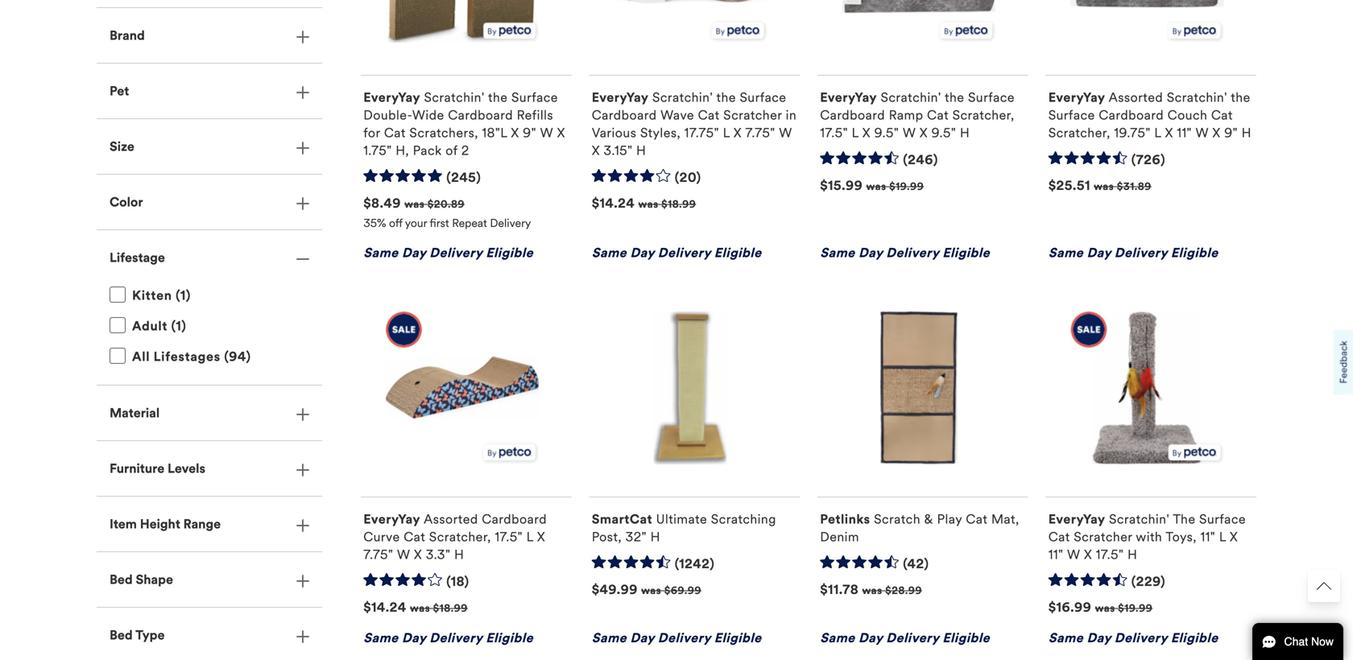 Task type: locate. For each thing, give the bounding box(es) containing it.
plus icon 2 image
[[297, 30, 309, 43], [297, 86, 309, 99], [297, 142, 309, 155], [297, 197, 309, 210], [297, 408, 309, 421], [297, 464, 309, 477], [297, 520, 309, 532], [297, 575, 309, 588], [297, 631, 309, 644]]

2 plus icon 2 button from the top
[[97, 64, 322, 119]]

7 plus icon 2 image from the top
[[297, 520, 309, 532]]

1 plus icon 2 button from the top
[[97, 8, 322, 63]]

9 plus icon 2 button from the top
[[97, 609, 322, 661]]

(1) right kitten
[[176, 288, 191, 304]]

4 plus icon 2 image from the top
[[297, 197, 309, 210]]

4 plus icon 2 button from the top
[[97, 175, 322, 230]]

lifestage button
[[97, 231, 322, 285]]

adult
[[132, 318, 168, 335]]

kitten (1)
[[132, 288, 191, 304]]

(1) for adult (1)
[[171, 318, 186, 335]]

1 plus icon 2 image from the top
[[297, 30, 309, 43]]

6 plus icon 2 button from the top
[[97, 442, 322, 497]]

plus icon 2 button
[[97, 8, 322, 63], [97, 64, 322, 119], [97, 119, 322, 174], [97, 175, 322, 230], [97, 386, 322, 441], [97, 442, 322, 497], [97, 497, 322, 552], [97, 553, 322, 608], [97, 609, 322, 661]]

1 vertical spatial (1)
[[171, 318, 186, 335]]

8 plus icon 2 button from the top
[[97, 553, 322, 608]]

all lifestages (94)
[[132, 349, 251, 365]]

0 vertical spatial (1)
[[176, 288, 191, 304]]

(1)
[[176, 288, 191, 304], [171, 318, 186, 335]]

kitten
[[132, 288, 172, 304]]

(1) right adult
[[171, 318, 186, 335]]

8 plus icon 2 image from the top
[[297, 575, 309, 588]]

adult (1)
[[132, 318, 186, 335]]

(1) for kitten (1)
[[176, 288, 191, 304]]

lifestages
[[154, 349, 221, 365]]

3 plus icon 2 image from the top
[[297, 142, 309, 155]]



Task type: vqa. For each thing, say whether or not it's contained in the screenshot.
Adult (1)'s (1)
yes



Task type: describe. For each thing, give the bounding box(es) containing it.
6 plus icon 2 image from the top
[[297, 464, 309, 477]]

9 plus icon 2 image from the top
[[297, 631, 309, 644]]

5 plus icon 2 button from the top
[[97, 386, 322, 441]]

scroll to top image
[[1317, 579, 1332, 594]]

styled arrow button link
[[1309, 570, 1341, 603]]

2 plus icon 2 image from the top
[[297, 86, 309, 99]]

7 plus icon 2 button from the top
[[97, 497, 322, 552]]

lifestage
[[110, 250, 165, 266]]

(94)
[[224, 349, 251, 365]]

5 plus icon 2 image from the top
[[297, 408, 309, 421]]

3 plus icon 2 button from the top
[[97, 119, 322, 174]]

all
[[132, 349, 150, 365]]



